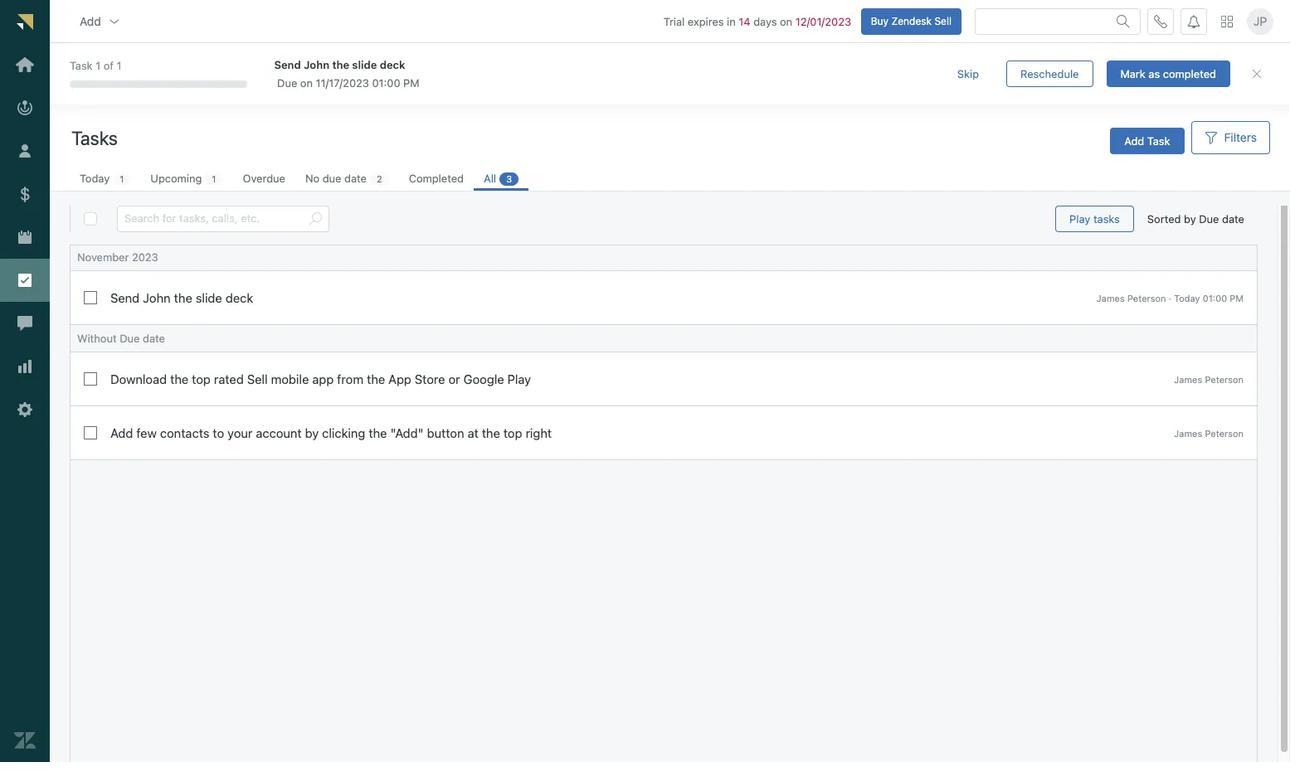 Task type: describe. For each thing, give the bounding box(es) containing it.
14
[[739, 15, 751, 28]]

·
[[1169, 293, 1172, 303]]

add few contacts to your account by clicking the "add" button at the top right
[[110, 426, 552, 441]]

deck for send john the slide deck
[[225, 290, 253, 305]]

filters
[[1224, 130, 1257, 144]]

2
[[377, 173, 382, 184]]

Search for tasks, calls, etc. field
[[124, 207, 302, 231]]

tasks
[[71, 127, 118, 149]]

upcoming
[[151, 172, 202, 185]]

0 vertical spatial peterson
[[1128, 293, 1166, 303]]

1 vertical spatial today
[[1174, 293, 1200, 303]]

check box image for add few contacts to your account by clicking the "add" button at the top right
[[84, 427, 97, 440]]

search image
[[309, 212, 322, 226]]

right
[[526, 426, 552, 441]]

clicking
[[322, 426, 365, 441]]

all
[[484, 172, 496, 185]]

expires
[[688, 15, 724, 28]]

send for send john the slide deck
[[110, 290, 140, 305]]

reschedule
[[1021, 67, 1079, 80]]

2 horizontal spatial date
[[1222, 212, 1245, 225]]

due
[[323, 172, 341, 185]]

google
[[463, 372, 504, 387]]

play tasks button
[[1056, 206, 1134, 232]]

john for send john the slide deck
[[143, 290, 171, 305]]

mark as completed
[[1121, 67, 1216, 80]]

peterson for add few contacts to your account by clicking the "add" button at the top right
[[1205, 428, 1244, 439]]

3
[[506, 173, 512, 184]]

james peterson for add few contacts to your account by clicking the "add" button at the top right
[[1174, 428, 1244, 439]]

calls image
[[1154, 15, 1167, 28]]

check box image for download the top rated sell mobile app from the app store or google play
[[84, 373, 97, 386]]

1 right of
[[117, 59, 122, 72]]

check box image
[[84, 291, 97, 305]]

no
[[305, 172, 320, 185]]

mark as completed button
[[1106, 61, 1230, 87]]

1 horizontal spatial on
[[780, 15, 793, 28]]

12/01/2023
[[795, 15, 851, 28]]

trial
[[664, 15, 685, 28]]

days
[[754, 15, 777, 28]]

button
[[427, 426, 464, 441]]

at
[[468, 426, 479, 441]]

the inside send john the slide deck due on 11/17/2023 01:00 pm
[[332, 58, 349, 71]]

1 left upcoming
[[120, 173, 124, 184]]

1 vertical spatial top
[[504, 426, 522, 441]]

play tasks
[[1070, 212, 1120, 225]]

mark
[[1121, 67, 1146, 80]]

add button
[[66, 5, 134, 38]]

search image
[[1117, 15, 1130, 28]]

due inside send john the slide deck due on 11/17/2023 01:00 pm
[[277, 76, 297, 89]]

tasks
[[1094, 212, 1120, 225]]

0 vertical spatial james
[[1097, 293, 1125, 303]]

in
[[727, 15, 736, 28]]

zendesk products image
[[1221, 15, 1233, 27]]

send john the slide deck
[[110, 290, 253, 305]]

"add"
[[390, 426, 424, 441]]

completed
[[409, 172, 464, 185]]

0 horizontal spatial top
[[192, 372, 211, 387]]

date for no due date
[[344, 172, 367, 185]]

1 vertical spatial play
[[507, 372, 531, 387]]

as
[[1149, 67, 1160, 80]]

task 1 of 1
[[70, 59, 122, 72]]

skip
[[957, 67, 979, 80]]

buy
[[871, 15, 889, 27]]

1 horizontal spatial pm
[[1230, 293, 1244, 303]]



Task type: locate. For each thing, give the bounding box(es) containing it.
slide up 11/17/2023
[[352, 58, 377, 71]]

0 vertical spatial add
[[80, 14, 101, 28]]

add task button
[[1110, 128, 1184, 154]]

top left the right
[[504, 426, 522, 441]]

1 horizontal spatial due
[[277, 76, 297, 89]]

pm inside send john the slide deck due on 11/17/2023 01:00 pm
[[403, 76, 420, 89]]

01:00 inside send john the slide deck due on 11/17/2023 01:00 pm
[[372, 76, 400, 89]]

1 vertical spatial james
[[1174, 374, 1202, 385]]

0 vertical spatial sell
[[935, 15, 952, 27]]

1 horizontal spatial task
[[1147, 134, 1170, 147]]

play
[[1070, 212, 1091, 225], [507, 372, 531, 387]]

bell image
[[1187, 15, 1201, 28]]

1 vertical spatial by
[[305, 426, 319, 441]]

no due date
[[305, 172, 367, 185]]

slide for send john the slide deck due on 11/17/2023 01:00 pm
[[352, 58, 377, 71]]

0 vertical spatial check box image
[[84, 373, 97, 386]]

on left 11/17/2023
[[300, 76, 313, 89]]

check box image left "few"
[[84, 427, 97, 440]]

2023
[[132, 251, 158, 264]]

buy zendesk sell
[[871, 15, 952, 27]]

0 horizontal spatial add
[[80, 14, 101, 28]]

0 vertical spatial john
[[304, 58, 329, 71]]

the
[[332, 58, 349, 71], [174, 290, 192, 305], [170, 372, 189, 387], [367, 372, 385, 387], [369, 426, 387, 441], [482, 426, 500, 441]]

1 vertical spatial peterson
[[1205, 374, 1244, 385]]

add inside button
[[80, 14, 101, 28]]

send inside send john the slide deck due on 11/17/2023 01:00 pm
[[274, 58, 301, 71]]

slide
[[352, 58, 377, 71], [196, 290, 222, 305]]

add left "few"
[[110, 426, 133, 441]]

rated
[[214, 372, 244, 387]]

2 vertical spatial date
[[143, 332, 165, 345]]

1 james peterson from the top
[[1174, 374, 1244, 385]]

2 vertical spatial due
[[120, 332, 140, 345]]

0 horizontal spatial date
[[143, 332, 165, 345]]

check box image
[[84, 373, 97, 386], [84, 427, 97, 440]]

pm right ·
[[1230, 293, 1244, 303]]

or
[[448, 372, 460, 387]]

1 horizontal spatial play
[[1070, 212, 1091, 225]]

0 vertical spatial slide
[[352, 58, 377, 71]]

by
[[1184, 212, 1196, 225], [305, 426, 319, 441]]

0 vertical spatial date
[[344, 172, 367, 185]]

0 horizontal spatial 01:00
[[372, 76, 400, 89]]

reschedule button
[[1007, 61, 1093, 87]]

november
[[77, 251, 129, 264]]

add for add few contacts to your account by clicking the "add" button at the top right
[[110, 426, 133, 441]]

0 vertical spatial james peterson
[[1174, 374, 1244, 385]]

chevron down image
[[108, 15, 121, 28]]

2 check box image from the top
[[84, 427, 97, 440]]

top
[[192, 372, 211, 387], [504, 426, 522, 441]]

0 vertical spatial by
[[1184, 212, 1196, 225]]

sell
[[935, 15, 952, 27], [247, 372, 268, 387]]

0 vertical spatial due
[[277, 76, 297, 89]]

by right the sorted
[[1184, 212, 1196, 225]]

zendesk image
[[14, 730, 36, 752]]

john up 11/17/2023
[[304, 58, 329, 71]]

slide for send john the slide deck
[[196, 290, 222, 305]]

send
[[274, 58, 301, 71], [110, 290, 140, 305]]

1 vertical spatial date
[[1222, 212, 1245, 225]]

play inside button
[[1070, 212, 1091, 225]]

1 vertical spatial pm
[[1230, 293, 1244, 303]]

11/17/2023
[[316, 76, 369, 89]]

1 vertical spatial check box image
[[84, 427, 97, 440]]

task left of
[[70, 59, 93, 72]]

1 horizontal spatial top
[[504, 426, 522, 441]]

app
[[388, 372, 411, 387]]

1 check box image from the top
[[84, 373, 97, 386]]

check box image down without
[[84, 373, 97, 386]]

cancel image
[[1250, 67, 1264, 80]]

1 right upcoming
[[212, 173, 216, 184]]

1 horizontal spatial today
[[1174, 293, 1200, 303]]

add left "chevron down" icon
[[80, 14, 101, 28]]

deck for send john the slide deck due on 11/17/2023 01:00 pm
[[380, 58, 405, 71]]

0 horizontal spatial play
[[507, 372, 531, 387]]

0 horizontal spatial today
[[80, 172, 110, 185]]

john for send john the slide deck due on 11/17/2023 01:00 pm
[[304, 58, 329, 71]]

app
[[312, 372, 334, 387]]

1 vertical spatial task
[[1147, 134, 1170, 147]]

1 vertical spatial deck
[[225, 290, 253, 305]]

on inside send john the slide deck due on 11/17/2023 01:00 pm
[[300, 76, 313, 89]]

sell inside button
[[935, 15, 952, 27]]

add task
[[1124, 134, 1170, 147]]

jp button
[[1247, 8, 1274, 35]]

trial expires in 14 days on 12/01/2023
[[664, 15, 851, 28]]

james for download the top rated sell mobile app from the app store or google play
[[1174, 374, 1202, 385]]

due
[[277, 76, 297, 89], [1199, 212, 1219, 225], [120, 332, 140, 345]]

add
[[80, 14, 101, 28], [1124, 134, 1144, 147], [110, 426, 133, 441]]

to
[[213, 426, 224, 441]]

sell right zendesk
[[935, 15, 952, 27]]

by left clicking
[[305, 426, 319, 441]]

john down 2023
[[143, 290, 171, 305]]

2 vertical spatial add
[[110, 426, 133, 441]]

date right the sorted
[[1222, 212, 1245, 225]]

1 vertical spatial 01:00
[[1203, 293, 1227, 303]]

1 horizontal spatial add
[[110, 426, 133, 441]]

top left rated on the left of page
[[192, 372, 211, 387]]

due right the sorted
[[1199, 212, 1219, 225]]

date for without due date
[[143, 332, 165, 345]]

date up download
[[143, 332, 165, 345]]

0 vertical spatial today
[[80, 172, 110, 185]]

pm right 11/17/2023
[[403, 76, 420, 89]]

1 vertical spatial sell
[[247, 372, 268, 387]]

0 horizontal spatial due
[[120, 332, 140, 345]]

0 horizontal spatial pm
[[403, 76, 420, 89]]

send john the slide deck due on 11/17/2023 01:00 pm
[[274, 58, 420, 89]]

send john the slide deck link
[[274, 57, 913, 72]]

2 horizontal spatial add
[[1124, 134, 1144, 147]]

november 2023
[[77, 251, 158, 264]]

1 horizontal spatial date
[[344, 172, 367, 185]]

0 vertical spatial send
[[274, 58, 301, 71]]

add for add
[[80, 14, 101, 28]]

1 vertical spatial on
[[300, 76, 313, 89]]

deck
[[380, 58, 405, 71], [225, 290, 253, 305]]

2 james peterson from the top
[[1174, 428, 1244, 439]]

01:00
[[372, 76, 400, 89], [1203, 293, 1227, 303]]

1 left of
[[96, 59, 101, 72]]

peterson
[[1128, 293, 1166, 303], [1205, 374, 1244, 385], [1205, 428, 1244, 439]]

on
[[780, 15, 793, 28], [300, 76, 313, 89]]

1 horizontal spatial deck
[[380, 58, 405, 71]]

contacts
[[160, 426, 210, 441]]

play right google
[[507, 372, 531, 387]]

deck inside send john the slide deck due on 11/17/2023 01:00 pm
[[380, 58, 405, 71]]

download
[[110, 372, 167, 387]]

0 horizontal spatial by
[[305, 426, 319, 441]]

0 vertical spatial on
[[780, 15, 793, 28]]

1 horizontal spatial slide
[[352, 58, 377, 71]]

of
[[104, 59, 114, 72]]

0 vertical spatial top
[[192, 372, 211, 387]]

filters button
[[1191, 121, 1270, 154]]

1 vertical spatial slide
[[196, 290, 222, 305]]

0 horizontal spatial sell
[[247, 372, 268, 387]]

0 horizontal spatial john
[[143, 290, 171, 305]]

1 horizontal spatial 01:00
[[1203, 293, 1227, 303]]

mobile
[[271, 372, 309, 387]]

james peterson for download the top rated sell mobile app from the app store or google play
[[1174, 374, 1244, 385]]

due right without
[[120, 332, 140, 345]]

today right ·
[[1174, 293, 1200, 303]]

from
[[337, 372, 363, 387]]

on right days
[[780, 15, 793, 28]]

date
[[344, 172, 367, 185], [1222, 212, 1245, 225], [143, 332, 165, 345]]

1 horizontal spatial sell
[[935, 15, 952, 27]]

0 vertical spatial deck
[[380, 58, 405, 71]]

1 vertical spatial add
[[1124, 134, 1144, 147]]

task
[[70, 59, 93, 72], [1147, 134, 1170, 147]]

2 vertical spatial peterson
[[1205, 428, 1244, 439]]

1 vertical spatial send
[[110, 290, 140, 305]]

2 vertical spatial james
[[1174, 428, 1202, 439]]

1 horizontal spatial by
[[1184, 212, 1196, 225]]

slide inside send john the slide deck due on 11/17/2023 01:00 pm
[[352, 58, 377, 71]]

pm
[[403, 76, 420, 89], [1230, 293, 1244, 303]]

1 vertical spatial john
[[143, 290, 171, 305]]

completed
[[1163, 67, 1216, 80]]

john inside send john the slide deck due on 11/17/2023 01:00 pm
[[304, 58, 329, 71]]

send for send john the slide deck due on 11/17/2023 01:00 pm
[[274, 58, 301, 71]]

add for add task
[[1124, 134, 1144, 147]]

01:00 right ·
[[1203, 293, 1227, 303]]

jp
[[1253, 14, 1267, 28]]

play left the tasks
[[1070, 212, 1091, 225]]

james
[[1097, 293, 1125, 303], [1174, 374, 1202, 385], [1174, 428, 1202, 439]]

without
[[77, 332, 117, 345]]

zendesk
[[891, 15, 932, 27]]

peterson for download the top rated sell mobile app from the app store or google play
[[1205, 374, 1244, 385]]

0 vertical spatial 01:00
[[372, 76, 400, 89]]

sell right rated on the left of page
[[247, 372, 268, 387]]

few
[[136, 426, 157, 441]]

add inside button
[[1124, 134, 1144, 147]]

1 horizontal spatial send
[[274, 58, 301, 71]]

0 horizontal spatial task
[[70, 59, 93, 72]]

james peterson
[[1174, 374, 1244, 385], [1174, 428, 1244, 439]]

0 horizontal spatial slide
[[196, 290, 222, 305]]

task down as
[[1147, 134, 1170, 147]]

01:00 right 11/17/2023
[[372, 76, 400, 89]]

sorted by due date
[[1147, 212, 1245, 225]]

0 horizontal spatial deck
[[225, 290, 253, 305]]

download the top rated sell mobile app from the app store or google play
[[110, 372, 531, 387]]

slide down the search for tasks, calls, etc. field
[[196, 290, 222, 305]]

store
[[415, 372, 445, 387]]

without due date
[[77, 332, 165, 345]]

due left 11/17/2023
[[277, 76, 297, 89]]

1
[[96, 59, 101, 72], [117, 59, 122, 72], [120, 173, 124, 184], [212, 173, 216, 184]]

add down mark
[[1124, 134, 1144, 147]]

0 vertical spatial play
[[1070, 212, 1091, 225]]

buy zendesk sell button
[[861, 8, 962, 35]]

0 vertical spatial task
[[70, 59, 93, 72]]

0 vertical spatial pm
[[403, 76, 420, 89]]

john
[[304, 58, 329, 71], [143, 290, 171, 305]]

0 horizontal spatial send
[[110, 290, 140, 305]]

today
[[80, 172, 110, 185], [1174, 293, 1200, 303]]

date right due
[[344, 172, 367, 185]]

0 horizontal spatial on
[[300, 76, 313, 89]]

skip button
[[943, 61, 993, 87]]

your
[[227, 426, 253, 441]]

james for add few contacts to your account by clicking the "add" button at the top right
[[1174, 428, 1202, 439]]

1 vertical spatial james peterson
[[1174, 428, 1244, 439]]

account
[[256, 426, 302, 441]]

overdue
[[243, 172, 285, 185]]

james peterson · today 01:00 pm
[[1097, 293, 1244, 303]]

today down the tasks
[[80, 172, 110, 185]]

2 horizontal spatial due
[[1199, 212, 1219, 225]]

task inside button
[[1147, 134, 1170, 147]]

1 vertical spatial due
[[1199, 212, 1219, 225]]

1 horizontal spatial john
[[304, 58, 329, 71]]

sorted
[[1147, 212, 1181, 225]]



Task type: vqa. For each thing, say whether or not it's contained in the screenshot.
your
yes



